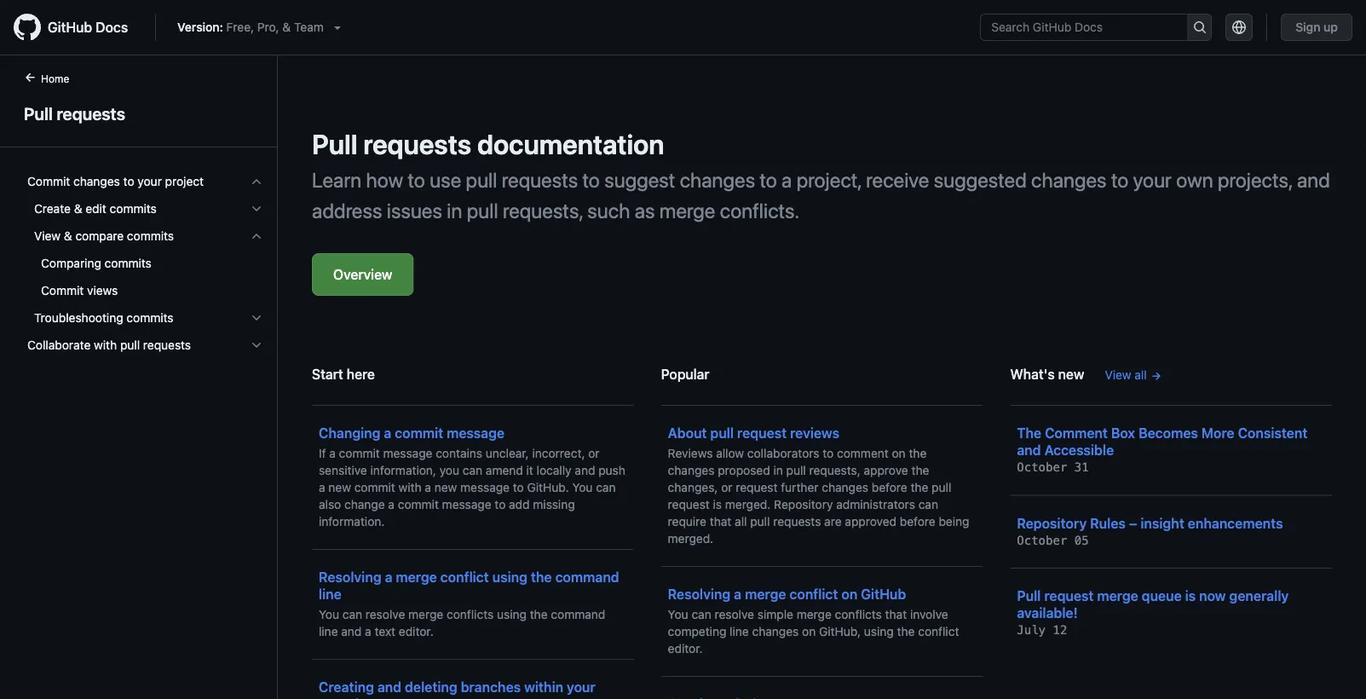 Task type: describe. For each thing, give the bounding box(es) containing it.
commit up information,
[[395, 425, 443, 441]]

& for commit changes to your project
[[74, 202, 82, 216]]

further
[[781, 480, 819, 494]]

line left the text
[[319, 624, 338, 639]]

approve
[[864, 463, 909, 477]]

1 vertical spatial using
[[497, 607, 527, 621]]

to left the use
[[408, 168, 425, 192]]

reviews
[[668, 446, 713, 460]]

locally
[[537, 463, 572, 477]]

missing
[[533, 497, 575, 511]]

it
[[526, 463, 534, 477]]

requests inside the "about pull request reviews reviews allow collaborators to comment on the changes proposed in pull requests, approve the changes, or request further changes before the pull request is merged. repository administrators can require that all pull requests are approved before being merged."
[[773, 514, 821, 529]]

troubleshooting commits button
[[20, 304, 270, 332]]

overview link
[[312, 253, 414, 296]]

issues
[[387, 199, 442, 222]]

request up collaborators
[[737, 425, 787, 441]]

becomes
[[1139, 425, 1199, 441]]

push
[[599, 463, 626, 477]]

commit down information,
[[398, 497, 439, 511]]

pro,
[[257, 20, 279, 34]]

creating and deleting branches within your repository
[[319, 679, 596, 699]]

commits down create & edit commits dropdown button
[[127, 229, 174, 243]]

simple
[[758, 607, 794, 621]]

box
[[1112, 425, 1136, 441]]

& for create & edit commits
[[64, 229, 72, 243]]

31
[[1075, 460, 1089, 474]]

october inside repository rules – insight enhancements october 05
[[1017, 533, 1068, 547]]

troubleshooting
[[34, 311, 123, 325]]

conflicts inside resolving a merge conflict on github you can resolve simple merge conflicts that involve competing line changes on github, using the conflict editor.
[[835, 607, 882, 621]]

create
[[34, 202, 71, 216]]

can inside the "about pull request reviews reviews allow collaborators to comment on the changes proposed in pull requests, approve the changes, or request further changes before the pull request is merged. repository administrators can require that all pull requests are approved before being merged."
[[919, 497, 939, 511]]

collaborate with pull requests
[[27, 338, 191, 352]]

free,
[[226, 20, 254, 34]]

0 horizontal spatial merged.
[[668, 532, 714, 546]]

message up the contains
[[447, 425, 505, 441]]

change
[[344, 497, 385, 511]]

pull requests element
[[0, 69, 278, 697]]

commit changes to your project button
[[20, 168, 270, 195]]

github inside resolving a merge conflict on github you can resolve simple merge conflicts that involve competing line changes on github, using the conflict editor.
[[861, 586, 907, 602]]

message down you
[[442, 497, 492, 511]]

and inside pull requests documentation learn how to use pull requests to suggest changes to a project, receive suggested changes to your own projects, and address issues in pull requests, such as merge conflicts.
[[1297, 168, 1331, 192]]

and inside changing a commit message if a commit message contains unclear, incorrect, or sensitive information, you can amend it locally and push a new commit with a new message to github. you can also change a commit message to add missing information.
[[575, 463, 595, 477]]

pull requests link
[[20, 101, 257, 126]]

a inside resolving a merge conflict on github you can resolve simple merge conflicts that involve competing line changes on github, using the conflict editor.
[[734, 586, 742, 602]]

comparing
[[41, 256, 101, 270]]

edit
[[86, 202, 106, 216]]

accessible
[[1045, 442, 1114, 458]]

view & compare commits
[[34, 229, 174, 243]]

pull inside collaborate with pull requests dropdown button
[[120, 338, 140, 352]]

github docs
[[48, 19, 128, 35]]

team
[[294, 20, 324, 34]]

with inside collaborate with pull requests dropdown button
[[94, 338, 117, 352]]

use
[[430, 168, 461, 192]]

repository inside the "about pull request reviews reviews allow collaborators to comment on the changes proposed in pull requests, approve the changes, or request further changes before the pull request is merged. repository administrators can require that all pull requests are approved before being merged."
[[774, 497, 833, 511]]

sc 9kayk9 0 image for requests
[[250, 338, 263, 352]]

learn
[[312, 168, 362, 192]]

view all
[[1105, 368, 1147, 382]]

pull up further on the right of the page
[[786, 463, 806, 477]]

the right approve
[[912, 463, 930, 477]]

add
[[509, 497, 530, 511]]

0 horizontal spatial on
[[802, 624, 816, 639]]

projects,
[[1218, 168, 1293, 192]]

0 vertical spatial github
[[48, 19, 92, 35]]

pull up allow
[[711, 425, 734, 441]]

insight
[[1141, 515, 1185, 531]]

collaborate
[[27, 338, 91, 352]]

what's new
[[1010, 366, 1085, 382]]

changing
[[319, 425, 381, 441]]

proposed
[[718, 463, 770, 477]]

1 vertical spatial command
[[551, 607, 606, 621]]

the down missing
[[531, 569, 552, 585]]

available!
[[1017, 605, 1078, 621]]

popular
[[661, 366, 710, 382]]

own
[[1177, 168, 1214, 192]]

comment
[[837, 446, 889, 460]]

the up administrators
[[911, 480, 929, 494]]

view for view all
[[1105, 368, 1132, 382]]

reviews
[[790, 425, 840, 441]]

resolving a merge conflict using the command line you can resolve merge conflicts using the command line and a text editor.
[[319, 569, 619, 639]]

consistent
[[1238, 425, 1308, 441]]

0 vertical spatial pull
[[24, 103, 53, 123]]

can inside the resolving a merge conflict using the command line you can resolve merge conflicts using the command line and a text editor.
[[343, 607, 362, 621]]

that inside resolving a merge conflict on github you can resolve simple merge conflicts that involve competing line changes on github, using the conflict editor.
[[885, 607, 907, 621]]

requests down home link
[[57, 103, 125, 123]]

july
[[1017, 623, 1046, 637]]

pull requests documentation learn how to use pull requests to suggest changes to a project, receive suggested changes to your own projects, and address issues in pull requests, such as merge conflicts.
[[312, 128, 1331, 222]]

requests up the use
[[363, 128, 472, 160]]

version: free, pro, & team
[[177, 20, 324, 34]]

comment
[[1045, 425, 1108, 441]]

commit views
[[41, 283, 118, 298]]

line down information.
[[319, 586, 342, 602]]

incorrect,
[[532, 446, 585, 460]]

to up add on the left of the page
[[513, 480, 524, 494]]

suggested
[[934, 168, 1027, 192]]

Search GitHub Docs search field
[[981, 14, 1188, 40]]

changing a commit message if a commit message contains unclear, incorrect, or sensitive information, you can amend it locally and push a new commit with a new message to github. you can also change a commit message to add missing information.
[[319, 425, 626, 529]]

changes inside resolving a merge conflict on github you can resolve simple merge conflicts that involve competing line changes on github, using the conflict editor.
[[752, 624, 799, 639]]

start here
[[312, 366, 375, 382]]

queue
[[1142, 588, 1182, 604]]

sc 9kayk9 0 image for create & edit commits
[[250, 229, 263, 243]]

generally
[[1230, 588, 1289, 604]]

the up within
[[530, 607, 548, 621]]

start
[[312, 366, 343, 382]]

repository inside repository rules – insight enhancements october 05
[[1017, 515, 1087, 531]]

requests, inside the "about pull request reviews reviews allow collaborators to comment on the changes proposed in pull requests, approve the changes, or request further changes before the pull request is merged. repository administrators can require that all pull requests are approved before being merged."
[[810, 463, 861, 477]]

0 vertical spatial before
[[872, 480, 908, 494]]

sign up
[[1296, 20, 1338, 34]]

requests down documentation
[[502, 168, 578, 192]]

github,
[[819, 624, 861, 639]]

commits down commit views "link"
[[127, 311, 174, 325]]

your inside creating and deleting branches within your repository
[[567, 679, 596, 695]]

are
[[825, 514, 842, 529]]

october inside the comment box becomes more consistent and accessible october 31
[[1017, 460, 1068, 474]]

requests inside dropdown button
[[143, 338, 191, 352]]

can down the contains
[[463, 463, 483, 477]]

home
[[41, 72, 69, 84]]

branches
[[461, 679, 521, 695]]

information.
[[319, 514, 385, 529]]

conflicts inside the resolving a merge conflict using the command line you can resolve merge conflicts using the command line and a text editor.
[[447, 607, 494, 621]]

commits down commit changes to your project dropdown button
[[110, 202, 157, 216]]

troubleshooting commits
[[34, 311, 174, 325]]

more
[[1202, 425, 1235, 441]]

deleting
[[405, 679, 457, 695]]

message down amend
[[460, 480, 510, 494]]

pull request merge queue is now generally available! july 12
[[1017, 588, 1289, 637]]

within
[[524, 679, 564, 695]]

is inside the "about pull request reviews reviews allow collaborators to comment on the changes proposed in pull requests, approve the changes, or request further changes before the pull request is merged. repository administrators can require that all pull requests are approved before being merged."
[[713, 497, 722, 511]]

creating
[[319, 679, 374, 695]]

conflict for using
[[441, 569, 489, 585]]

0 vertical spatial &
[[283, 20, 291, 34]]

resolving for line
[[319, 569, 382, 585]]

to up the conflicts.
[[760, 168, 777, 192]]



Task type: locate. For each thing, give the bounding box(es) containing it.
0 horizontal spatial in
[[447, 199, 462, 222]]

2 horizontal spatial you
[[668, 607, 689, 621]]

conflicts
[[447, 607, 494, 621], [835, 607, 882, 621]]

pull right issues at top left
[[467, 199, 498, 222]]

1 vertical spatial all
[[735, 514, 747, 529]]

commit inside "link"
[[41, 283, 84, 298]]

& up 'comparing'
[[64, 229, 72, 243]]

0 horizontal spatial resolving
[[319, 569, 382, 585]]

1 horizontal spatial your
[[567, 679, 596, 695]]

sc 9kayk9 0 image inside create & edit commits dropdown button
[[250, 202, 263, 216]]

1 horizontal spatial all
[[1135, 368, 1147, 382]]

0 vertical spatial sc 9kayk9 0 image
[[250, 202, 263, 216]]

2 horizontal spatial on
[[892, 446, 906, 460]]

pull for documentation
[[312, 128, 358, 160]]

require
[[668, 514, 707, 529]]

on left the github,
[[802, 624, 816, 639]]

commit
[[27, 174, 70, 188], [41, 283, 84, 298]]

repository up october 05 element
[[1017, 515, 1087, 531]]

enhancements
[[1188, 515, 1283, 531]]

about pull request reviews reviews allow collaborators to comment on the changes proposed in pull requests, approve the changes, or request further changes before the pull request is merged. repository administrators can require that all pull requests are approved before being merged.
[[668, 425, 970, 546]]

resolving inside resolving a merge conflict on github you can resolve simple merge conflicts that involve competing line changes on github, using the conflict editor.
[[668, 586, 731, 602]]

and inside the resolving a merge conflict using the command line you can resolve merge conflicts using the command line and a text editor.
[[341, 624, 362, 639]]

0 horizontal spatial with
[[94, 338, 117, 352]]

line inside resolving a merge conflict on github you can resolve simple merge conflicts that involve competing line changes on github, using the conflict editor.
[[730, 624, 749, 639]]

receive
[[866, 168, 930, 192]]

pull requests
[[24, 103, 125, 123]]

command
[[555, 569, 619, 585], [551, 607, 606, 621]]

all up 'box'
[[1135, 368, 1147, 382]]

editor. inside resolving a merge conflict on github you can resolve simple merge conflicts that involve competing line changes on github, using the conflict editor.
[[668, 641, 703, 656]]

requests, down comment
[[810, 463, 861, 477]]

1 horizontal spatial merged.
[[725, 497, 771, 511]]

commit changes to your project element containing create & edit commits
[[14, 195, 277, 332]]

message up information,
[[383, 446, 433, 460]]

2 vertical spatial pull
[[1017, 588, 1041, 604]]

2 horizontal spatial your
[[1133, 168, 1172, 192]]

1 vertical spatial conflict
[[790, 586, 838, 602]]

1 commit changes to your project element from the top
[[14, 168, 277, 332]]

in down collaborators
[[774, 463, 783, 477]]

changes inside dropdown button
[[73, 174, 120, 188]]

involve
[[910, 607, 949, 621]]

with inside changing a commit message if a commit message contains unclear, incorrect, or sensitive information, you can amend it locally and push a new commit with a new message to github. you can also change a commit message to add missing information.
[[399, 480, 422, 494]]

view & compare commits element
[[14, 222, 277, 304], [14, 250, 277, 304]]

amend
[[486, 463, 523, 477]]

before
[[872, 480, 908, 494], [900, 514, 936, 529]]

line right competing
[[730, 624, 749, 639]]

and up repository
[[377, 679, 402, 695]]

in
[[447, 199, 462, 222], [774, 463, 783, 477]]

0 horizontal spatial conflict
[[441, 569, 489, 585]]

can up competing
[[692, 607, 712, 621]]

also
[[319, 497, 341, 511]]

1 vertical spatial or
[[721, 480, 733, 494]]

2 vertical spatial conflict
[[918, 624, 959, 639]]

0 horizontal spatial all
[[735, 514, 747, 529]]

editor. down competing
[[668, 641, 703, 656]]

2 commit changes to your project element from the top
[[14, 195, 277, 332]]

new right the what's
[[1059, 366, 1085, 382]]

0 vertical spatial using
[[492, 569, 528, 585]]

& left edit at the left top of the page
[[74, 202, 82, 216]]

is inside pull request merge queue is now generally available! july 12
[[1186, 588, 1196, 604]]

resolving for can
[[668, 586, 731, 602]]

2 horizontal spatial new
[[1059, 366, 1085, 382]]

being
[[939, 514, 970, 529]]

triangle down image
[[331, 20, 344, 34]]

1 horizontal spatial with
[[399, 480, 422, 494]]

2 sc 9kayk9 0 image from the top
[[250, 311, 263, 325]]

0 vertical spatial sc 9kayk9 0 image
[[250, 175, 263, 188]]

such
[[588, 199, 630, 222]]

1 vertical spatial requests,
[[810, 463, 861, 477]]

your inside dropdown button
[[138, 174, 162, 188]]

you
[[440, 463, 460, 477]]

view & compare commits element for create & edit commits
[[14, 222, 277, 304]]

to down reviews
[[823, 446, 834, 460]]

message
[[447, 425, 505, 441], [383, 446, 433, 460], [460, 480, 510, 494], [442, 497, 492, 511]]

project
[[165, 174, 204, 188]]

your left own
[[1133, 168, 1172, 192]]

before down approve
[[872, 480, 908, 494]]

you inside changing a commit message if a commit message contains unclear, incorrect, or sensitive information, you can amend it locally and push a new commit with a new message to github. you can also change a commit message to add missing information.
[[572, 480, 593, 494]]

request
[[737, 425, 787, 441], [736, 480, 778, 494], [668, 497, 710, 511], [1045, 588, 1094, 604]]

a inside pull requests documentation learn how to use pull requests to suggest changes to a project, receive suggested changes to your own projects, and address issues in pull requests, such as merge conflicts.
[[782, 168, 792, 192]]

merged. down require
[[668, 532, 714, 546]]

1 horizontal spatial conflicts
[[835, 607, 882, 621]]

sc 9kayk9 0 image for commit changes to your project
[[250, 202, 263, 216]]

resolve inside the resolving a merge conflict using the command line you can resolve merge conflicts using the command line and a text editor.
[[366, 607, 405, 621]]

2 resolve from the left
[[715, 607, 754, 621]]

commit changes to your project
[[27, 174, 204, 188]]

pull for merge
[[1017, 588, 1041, 604]]

0 vertical spatial command
[[555, 569, 619, 585]]

request inside pull request merge queue is now generally available! july 12
[[1045, 588, 1094, 604]]

1 sc 9kayk9 0 image from the top
[[250, 175, 263, 188]]

to left add on the left of the page
[[495, 497, 506, 511]]

your inside pull requests documentation learn how to use pull requests to suggest changes to a project, receive suggested changes to your own projects, and address issues in pull requests, such as merge conflicts.
[[1133, 168, 1172, 192]]

what's
[[1010, 366, 1055, 382]]

1 vertical spatial view
[[1105, 368, 1132, 382]]

1 horizontal spatial resolve
[[715, 607, 754, 621]]

0 horizontal spatial conflicts
[[447, 607, 494, 621]]

that inside the "about pull request reviews reviews allow collaborators to comment on the changes proposed in pull requests, approve the changes, or request further changes before the pull request is merged. repository administrators can require that all pull requests are approved before being merged."
[[710, 514, 732, 529]]

commit up the change
[[354, 480, 395, 494]]

to inside the "about pull request reviews reviews allow collaborators to comment on the changes proposed in pull requests, approve the changes, or request further changes before the pull request is merged. repository administrators can require that all pull requests are approved before being merged."
[[823, 446, 834, 460]]

commit up create
[[27, 174, 70, 188]]

1 vertical spatial before
[[900, 514, 936, 529]]

july 12 element
[[1017, 623, 1068, 637]]

to up create & edit commits dropdown button
[[123, 174, 134, 188]]

administrators
[[836, 497, 915, 511]]

command up within
[[551, 607, 606, 621]]

on inside the "about pull request reviews reviews allow collaborators to comment on the changes proposed in pull requests, approve the changes, or request further changes before the pull request is merged. repository administrators can require that all pull requests are approved before being merged."
[[892, 446, 906, 460]]

0 vertical spatial with
[[94, 338, 117, 352]]

resolve up the text
[[366, 607, 405, 621]]

or down the proposed
[[721, 480, 733, 494]]

pull right the use
[[466, 168, 497, 192]]

sign up link
[[1281, 14, 1353, 41]]

request up require
[[668, 497, 710, 511]]

1 horizontal spatial &
[[74, 202, 82, 216]]

version:
[[177, 20, 223, 34]]

conflicts up 'creating and deleting branches within your repository' link
[[447, 607, 494, 621]]

conflict for on
[[790, 586, 838, 602]]

you up competing
[[668, 607, 689, 621]]

view & compare commits button
[[20, 222, 270, 250]]

merged. down the proposed
[[725, 497, 771, 511]]

sc 9kayk9 0 image inside the view & compare commits dropdown button
[[250, 229, 263, 243]]

0 vertical spatial or
[[588, 446, 600, 460]]

resolving inside the resolving a merge conflict using the command line you can resolve merge conflicts using the command line and a text editor.
[[319, 569, 382, 585]]

sc 9kayk9 0 image inside troubleshooting commits dropdown button
[[250, 311, 263, 325]]

pull inside pull request merge queue is now generally available! july 12
[[1017, 588, 1041, 604]]

1 horizontal spatial on
[[842, 586, 858, 602]]

your right within
[[567, 679, 596, 695]]

unclear,
[[486, 446, 529, 460]]

competing
[[668, 624, 727, 639]]

can
[[463, 463, 483, 477], [596, 480, 616, 494], [919, 497, 939, 511], [343, 607, 362, 621], [692, 607, 712, 621]]

0 vertical spatial requests,
[[503, 199, 583, 222]]

0 vertical spatial all
[[1135, 368, 1147, 382]]

overview
[[333, 266, 393, 283]]

1 vertical spatial sc 9kayk9 0 image
[[250, 311, 263, 325]]

commits down the view & compare commits dropdown button
[[105, 256, 152, 270]]

request down the proposed
[[736, 480, 778, 494]]

view up 'box'
[[1105, 368, 1132, 382]]

or up push
[[588, 446, 600, 460]]

is
[[713, 497, 722, 511], [1186, 588, 1196, 604]]

on
[[892, 446, 906, 460], [842, 586, 858, 602], [802, 624, 816, 639]]

is left now
[[1186, 588, 1196, 604]]

and inside creating and deleting branches within your repository
[[377, 679, 402, 695]]

as
[[635, 199, 655, 222]]

merge inside pull requests documentation learn how to use pull requests to suggest changes to a project, receive suggested changes to your own projects, and address issues in pull requests, such as merge conflicts.
[[660, 199, 716, 222]]

commit changes to your project element containing commit changes to your project
[[14, 168, 277, 332]]

allow
[[716, 446, 744, 460]]

1 vertical spatial with
[[399, 480, 422, 494]]

address
[[312, 199, 382, 222]]

resolve up competing
[[715, 607, 754, 621]]

1 horizontal spatial new
[[435, 480, 457, 494]]

2 conflicts from the left
[[835, 607, 882, 621]]

resolving down information.
[[319, 569, 382, 585]]

1 horizontal spatial conflict
[[790, 586, 838, 602]]

12
[[1053, 623, 1068, 637]]

–
[[1130, 515, 1138, 531]]

github.
[[527, 480, 569, 494]]

command down missing
[[555, 569, 619, 585]]

0 horizontal spatial view
[[34, 229, 61, 243]]

can right administrators
[[919, 497, 939, 511]]

october down the
[[1017, 460, 1068, 474]]

0 vertical spatial is
[[713, 497, 722, 511]]

can inside resolving a merge conflict on github you can resolve simple merge conflicts that involve competing line changes on github, using the conflict editor.
[[692, 607, 712, 621]]

requests, inside pull requests documentation learn how to use pull requests to suggest changes to a project, receive suggested changes to your own projects, and address issues in pull requests, such as merge conflicts.
[[503, 199, 583, 222]]

pull down the proposed
[[750, 514, 770, 529]]

requests
[[57, 103, 125, 123], [363, 128, 472, 160], [502, 168, 578, 192], [143, 338, 191, 352], [773, 514, 821, 529]]

the
[[1017, 425, 1042, 441]]

github down "approved"
[[861, 586, 907, 602]]

and right projects,
[[1297, 168, 1331, 192]]

1 horizontal spatial that
[[885, 607, 907, 621]]

editor. right the text
[[399, 624, 434, 639]]

0 horizontal spatial &
[[64, 229, 72, 243]]

view
[[34, 229, 61, 243], [1105, 368, 1132, 382]]

select language: current language is english image
[[1233, 20, 1247, 34]]

0 horizontal spatial github
[[48, 19, 92, 35]]

1 horizontal spatial view
[[1105, 368, 1132, 382]]

can up creating
[[343, 607, 362, 621]]

0 horizontal spatial or
[[588, 446, 600, 460]]

editor. inside the resolving a merge conflict using the command line you can resolve merge conflicts using the command line and a text editor.
[[399, 624, 434, 639]]

1 vertical spatial &
[[74, 202, 82, 216]]

create & edit commits
[[34, 202, 157, 216]]

request up "available!"
[[1045, 588, 1094, 604]]

1 resolve from the left
[[366, 607, 405, 621]]

0 horizontal spatial your
[[138, 174, 162, 188]]

merge inside pull request merge queue is now generally available! july 12
[[1097, 588, 1139, 604]]

0 horizontal spatial repository
[[774, 497, 833, 511]]

october 05 element
[[1017, 533, 1089, 547]]

pull inside pull requests documentation learn how to use pull requests to suggest changes to a project, receive suggested changes to your own projects, and address issues in pull requests, such as merge conflicts.
[[312, 128, 358, 160]]

all down the proposed
[[735, 514, 747, 529]]

is down changes,
[[713, 497, 722, 511]]

1 sc 9kayk9 0 image from the top
[[250, 202, 263, 216]]

&
[[283, 20, 291, 34], [74, 202, 82, 216], [64, 229, 72, 243]]

collaborators
[[748, 446, 820, 460]]

1 conflicts from the left
[[447, 607, 494, 621]]

0 vertical spatial editor.
[[399, 624, 434, 639]]

using
[[492, 569, 528, 585], [497, 607, 527, 621], [864, 624, 894, 639]]

1 vertical spatial resolving
[[668, 586, 731, 602]]

1 horizontal spatial requests,
[[810, 463, 861, 477]]

sc 9kayk9 0 image for your
[[250, 175, 263, 188]]

sign
[[1296, 20, 1321, 34]]

0 horizontal spatial editor.
[[399, 624, 434, 639]]

to up such on the top left of page
[[583, 168, 600, 192]]

1 view & compare commits element from the top
[[14, 222, 277, 304]]

now
[[1200, 588, 1226, 604]]

or inside changing a commit message if a commit message contains unclear, incorrect, or sensitive information, you can amend it locally and push a new commit with a new message to github. you can also change a commit message to add missing information.
[[588, 446, 600, 460]]

repository down further on the right of the page
[[774, 497, 833, 511]]

commit views link
[[20, 277, 270, 304]]

0 vertical spatial october
[[1017, 460, 1068, 474]]

0 vertical spatial on
[[892, 446, 906, 460]]

view down create
[[34, 229, 61, 243]]

conflicts.
[[720, 199, 800, 222]]

view inside dropdown button
[[34, 229, 61, 243]]

1 vertical spatial is
[[1186, 588, 1196, 604]]

the right comment
[[909, 446, 927, 460]]

0 horizontal spatial new
[[329, 480, 351, 494]]

1 vertical spatial pull
[[312, 128, 358, 160]]

view & compare commits element containing view & compare commits
[[14, 222, 277, 304]]

october left 05 at the right of the page
[[1017, 533, 1068, 547]]

3 sc 9kayk9 0 image from the top
[[250, 338, 263, 352]]

2 vertical spatial &
[[64, 229, 72, 243]]

2 view & compare commits element from the top
[[14, 250, 277, 304]]

and
[[1297, 168, 1331, 192], [1017, 442, 1041, 458], [575, 463, 595, 477], [341, 624, 362, 639], [377, 679, 402, 695]]

1 vertical spatial october
[[1017, 533, 1068, 547]]

pull down home
[[24, 103, 53, 123]]

and left the text
[[341, 624, 362, 639]]

the comment box becomes more consistent and accessible october 31
[[1017, 425, 1308, 474]]

1 vertical spatial commit
[[41, 283, 84, 298]]

2 horizontal spatial &
[[283, 20, 291, 34]]

1 vertical spatial editor.
[[668, 641, 703, 656]]

1 horizontal spatial pull
[[312, 128, 358, 160]]

that left involve
[[885, 607, 907, 621]]

github
[[48, 19, 92, 35], [861, 586, 907, 602]]

commit for commit changes to your project
[[27, 174, 70, 188]]

sc 9kayk9 0 image
[[250, 202, 263, 216], [250, 229, 263, 243]]

1 horizontal spatial github
[[861, 586, 907, 602]]

commit inside dropdown button
[[27, 174, 70, 188]]

requests, left such on the top left of page
[[503, 199, 583, 222]]

github left docs
[[48, 19, 92, 35]]

view all link
[[1105, 366, 1162, 384]]

in down the use
[[447, 199, 462, 222]]

0 vertical spatial in
[[447, 199, 462, 222]]

that
[[710, 514, 732, 529], [885, 607, 907, 621]]

and left push
[[575, 463, 595, 477]]

view & compare commits element for view & compare commits
[[14, 250, 277, 304]]

conflict inside the resolving a merge conflict using the command line you can resolve merge conflicts using the command line and a text editor.
[[441, 569, 489, 585]]

repository rules – insight enhancements october 05
[[1017, 515, 1283, 547]]

0 horizontal spatial is
[[713, 497, 722, 511]]

and down the
[[1017, 442, 1041, 458]]

commit for commit views
[[41, 283, 84, 298]]

using inside resolving a merge conflict on github you can resolve simple merge conflicts that involve competing line changes on github, using the conflict editor.
[[864, 624, 894, 639]]

in inside the "about pull request reviews reviews allow collaborators to comment on the changes proposed in pull requests, approve the changes, or request further changes before the pull request is merged. repository administrators can require that all pull requests are approved before being merged."
[[774, 463, 783, 477]]

or
[[588, 446, 600, 460], [721, 480, 733, 494]]

0 vertical spatial repository
[[774, 497, 833, 511]]

that right require
[[710, 514, 732, 529]]

0 horizontal spatial that
[[710, 514, 732, 529]]

2 vertical spatial using
[[864, 624, 894, 639]]

1 vertical spatial sc 9kayk9 0 image
[[250, 229, 263, 243]]

with
[[94, 338, 117, 352], [399, 480, 422, 494]]

& right pro,
[[283, 20, 291, 34]]

sc 9kayk9 0 image inside collaborate with pull requests dropdown button
[[250, 338, 263, 352]]

pull up being
[[932, 480, 952, 494]]

the inside resolving a merge conflict on github you can resolve simple merge conflicts that involve competing line changes on github, using the conflict editor.
[[897, 624, 915, 639]]

requests down troubleshooting commits dropdown button
[[143, 338, 191, 352]]

0 horizontal spatial resolve
[[366, 607, 405, 621]]

github docs link
[[14, 14, 142, 41]]

with down troubleshooting commits
[[94, 338, 117, 352]]

pull up learn
[[312, 128, 358, 160]]

sc 9kayk9 0 image inside commit changes to your project dropdown button
[[250, 175, 263, 188]]

0 vertical spatial conflict
[[441, 569, 489, 585]]

all inside the "about pull request reviews reviews allow collaborators to comment on the changes proposed in pull requests, approve the changes, or request further changes before the pull request is merged. repository administrators can require that all pull requests are approved before being merged."
[[735, 514, 747, 529]]

2 sc 9kayk9 0 image from the top
[[250, 229, 263, 243]]

the down involve
[[897, 624, 915, 639]]

1 vertical spatial merged.
[[668, 532, 714, 546]]

home link
[[17, 71, 97, 88]]

resolve inside resolving a merge conflict on github you can resolve simple merge conflicts that involve competing line changes on github, using the conflict editor.
[[715, 607, 754, 621]]

0 vertical spatial resolving
[[319, 569, 382, 585]]

0 vertical spatial commit
[[27, 174, 70, 188]]

1 horizontal spatial repository
[[1017, 515, 1087, 531]]

new down sensitive
[[329, 480, 351, 494]]

documentation
[[477, 128, 665, 160]]

2 october from the top
[[1017, 533, 1068, 547]]

0 horizontal spatial pull
[[24, 103, 53, 123]]

1 horizontal spatial editor.
[[668, 641, 703, 656]]

1 vertical spatial that
[[885, 607, 907, 621]]

commits
[[110, 202, 157, 216], [127, 229, 174, 243], [105, 256, 152, 270], [127, 311, 174, 325]]

commit changes to your project element
[[14, 168, 277, 332], [14, 195, 277, 332]]

conflict
[[441, 569, 489, 585], [790, 586, 838, 602], [918, 624, 959, 639]]

view for view & compare commits
[[34, 229, 61, 243]]

how
[[366, 168, 403, 192]]

0 horizontal spatial you
[[319, 607, 339, 621]]

pull down troubleshooting commits dropdown button
[[120, 338, 140, 352]]

1 vertical spatial github
[[861, 586, 907, 602]]

contains
[[436, 446, 483, 460]]

and inside the comment box becomes more consistent and accessible october 31
[[1017, 442, 1041, 458]]

2 vertical spatial on
[[802, 624, 816, 639]]

1 horizontal spatial in
[[774, 463, 783, 477]]

0 vertical spatial merged.
[[725, 497, 771, 511]]

1 horizontal spatial is
[[1186, 588, 1196, 604]]

before left being
[[900, 514, 936, 529]]

conflicts up the github,
[[835, 607, 882, 621]]

1 vertical spatial repository
[[1017, 515, 1087, 531]]

2 vertical spatial sc 9kayk9 0 image
[[250, 338, 263, 352]]

compare
[[75, 229, 124, 243]]

1 vertical spatial on
[[842, 586, 858, 602]]

commit down 'comparing'
[[41, 283, 84, 298]]

1 horizontal spatial resolving
[[668, 586, 731, 602]]

to inside dropdown button
[[123, 174, 134, 188]]

sc 9kayk9 0 image
[[250, 175, 263, 188], [250, 311, 263, 325], [250, 338, 263, 352]]

october 31 element
[[1017, 460, 1089, 474]]

you up creating
[[319, 607, 339, 621]]

commit down changing
[[339, 446, 380, 460]]

you inside the resolving a merge conflict using the command line you can resolve merge conflicts using the command line and a text editor.
[[319, 607, 339, 621]]

with down information,
[[399, 480, 422, 494]]

sensitive
[[319, 463, 367, 477]]

None search field
[[981, 14, 1212, 41]]

if
[[319, 446, 326, 460]]

or inside the "about pull request reviews reviews allow collaborators to comment on the changes proposed in pull requests, approve the changes, or request further changes before the pull request is merged. repository administrators can require that all pull requests are approved before being merged."
[[721, 480, 733, 494]]

view & compare commits element containing comparing commits
[[14, 250, 277, 304]]

create & edit commits button
[[20, 195, 270, 222]]

0 vertical spatial view
[[34, 229, 61, 243]]

2 horizontal spatial conflict
[[918, 624, 959, 639]]

search image
[[1193, 20, 1207, 34]]

1 october from the top
[[1017, 460, 1068, 474]]

in inside pull requests documentation learn how to use pull requests to suggest changes to a project, receive suggested changes to your own projects, and address issues in pull requests, such as merge conflicts.
[[447, 199, 462, 222]]

all
[[1135, 368, 1147, 382], [735, 514, 747, 529]]

using down add on the left of the page
[[492, 569, 528, 585]]

1 horizontal spatial or
[[721, 480, 733, 494]]

merge
[[660, 199, 716, 222], [396, 569, 437, 585], [745, 586, 786, 602], [1097, 588, 1139, 604], [408, 607, 444, 621], [797, 607, 832, 621]]

your
[[1133, 168, 1172, 192], [138, 174, 162, 188], [567, 679, 596, 695]]

to left own
[[1112, 168, 1129, 192]]

you inside resolving a merge conflict on github you can resolve simple merge conflicts that involve competing line changes on github, using the conflict editor.
[[668, 607, 689, 621]]

up
[[1324, 20, 1338, 34]]

2 horizontal spatial pull
[[1017, 588, 1041, 604]]

05
[[1075, 533, 1089, 547]]

can down push
[[596, 480, 616, 494]]

1 vertical spatial in
[[774, 463, 783, 477]]

you up missing
[[572, 480, 593, 494]]



Task type: vqa. For each thing, say whether or not it's contained in the screenshot.
UNCLEAR,
yes



